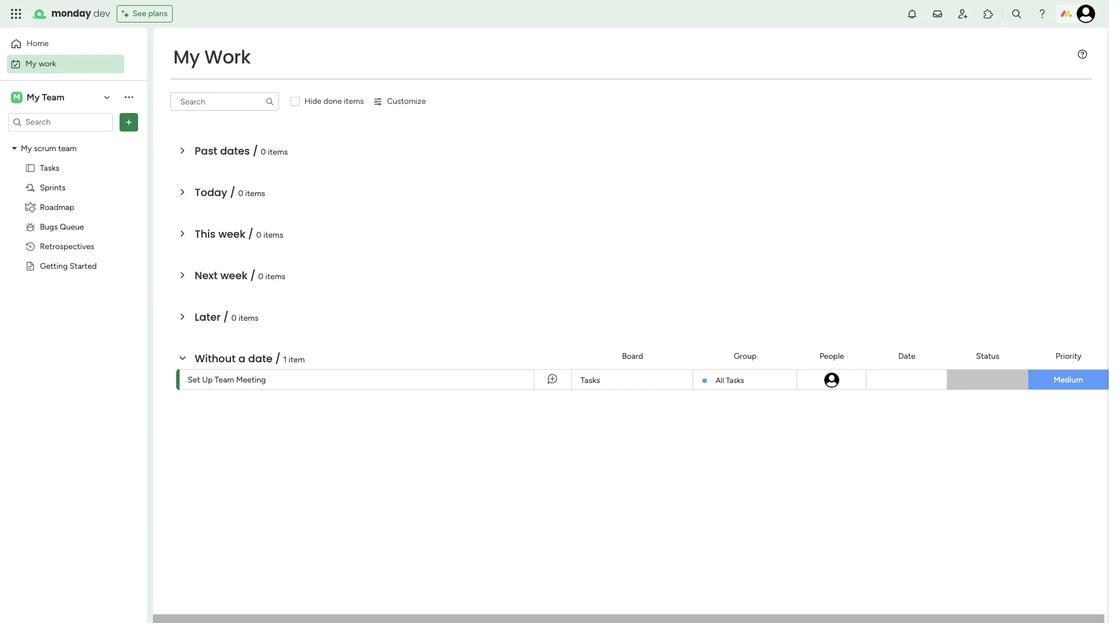 Task type: vqa. For each thing, say whether or not it's contained in the screenshot.
Date at the bottom right of the page
yes



Task type: locate. For each thing, give the bounding box(es) containing it.
0 vertical spatial team
[[42, 92, 64, 103]]

options image
[[123, 116, 135, 128]]

m
[[13, 92, 20, 102]]

0 vertical spatial week
[[218, 227, 246, 242]]

/
[[253, 144, 258, 158], [230, 185, 235, 200], [248, 227, 254, 242], [250, 269, 256, 283], [223, 310, 229, 325], [275, 352, 281, 366]]

team up the search in workspace field
[[42, 92, 64, 103]]

items right dates
[[268, 147, 288, 157]]

workspace options image
[[123, 91, 135, 103]]

week
[[218, 227, 246, 242], [220, 269, 248, 283]]

my work
[[173, 44, 251, 70]]

0 down the this week / 0 items at the top
[[258, 272, 264, 282]]

1 vertical spatial week
[[220, 269, 248, 283]]

see plans
[[133, 9, 167, 18]]

done
[[324, 96, 342, 106]]

1 horizontal spatial tasks
[[581, 376, 600, 386]]

all
[[716, 377, 724, 385]]

without
[[195, 352, 236, 366]]

0 for this week /
[[256, 231, 261, 240]]

plans
[[148, 9, 167, 18]]

dates
[[220, 144, 250, 158]]

Search in workspace field
[[24, 116, 96, 129]]

apps image
[[983, 8, 994, 20]]

later
[[195, 310, 221, 325]]

items up without a date / 1 item
[[239, 314, 259, 324]]

my for my team
[[27, 92, 40, 103]]

0 right today
[[238, 189, 243, 199]]

items right done
[[344, 96, 364, 106]]

medium
[[1054, 376, 1083, 385]]

0
[[261, 147, 266, 157], [238, 189, 243, 199], [256, 231, 261, 240], [258, 272, 264, 282], [231, 314, 237, 324]]

items up the this week / 0 items at the top
[[245, 189, 265, 199]]

bugs
[[40, 222, 58, 232]]

hide done items
[[304, 96, 364, 106]]

2 horizontal spatial tasks
[[726, 377, 744, 385]]

1 horizontal spatial team
[[215, 376, 234, 385]]

my inside list box
[[21, 144, 32, 153]]

started
[[70, 261, 97, 271]]

week for this
[[218, 227, 246, 242]]

None search field
[[170, 92, 279, 111]]

my team
[[27, 92, 64, 103]]

see
[[133, 9, 146, 18]]

0 inside the this week / 0 items
[[256, 231, 261, 240]]

date
[[899, 352, 916, 361]]

this
[[195, 227, 216, 242]]

0 inside past dates / 0 items
[[261, 147, 266, 157]]

0 horizontal spatial tasks
[[40, 163, 59, 173]]

invite members image
[[957, 8, 969, 20]]

maria williams image
[[1077, 5, 1095, 23]]

0 horizontal spatial team
[[42, 92, 64, 103]]

items inside the this week / 0 items
[[263, 231, 283, 240]]

my for my work
[[25, 59, 37, 68]]

today / 0 items
[[195, 185, 265, 200]]

0 right later
[[231, 314, 237, 324]]

monday dev
[[51, 7, 110, 20]]

my inside my work "button"
[[25, 59, 37, 68]]

items up next week / 0 items
[[263, 231, 283, 240]]

set up team meeting
[[188, 376, 266, 385]]

/ up next week / 0 items
[[248, 227, 254, 242]]

team
[[42, 92, 64, 103], [215, 376, 234, 385]]

roadmap
[[40, 203, 74, 212]]

search image
[[265, 97, 274, 106]]

0 inside next week / 0 items
[[258, 272, 264, 282]]

list box
[[0, 136, 147, 432]]

0 for next week /
[[258, 272, 264, 282]]

getting
[[40, 261, 68, 271]]

past
[[195, 144, 217, 158]]

item
[[289, 355, 305, 365]]

retrospectives
[[40, 242, 94, 252]]

week right 'this'
[[218, 227, 246, 242]]

0 right dates
[[261, 147, 266, 157]]

maria williams image
[[823, 372, 840, 389]]

items down the this week / 0 items at the top
[[265, 272, 285, 282]]

week right next at left
[[220, 269, 248, 283]]

tasks
[[40, 163, 59, 173], [581, 376, 600, 386], [726, 377, 744, 385]]

team right up
[[215, 376, 234, 385]]

up
[[202, 376, 213, 385]]

workspace selection element
[[11, 90, 66, 104]]

my inside workspace selection element
[[27, 92, 40, 103]]

work
[[39, 59, 56, 68]]

my
[[173, 44, 200, 70], [25, 59, 37, 68], [27, 92, 40, 103], [21, 144, 32, 153]]

customize
[[387, 96, 426, 106]]

public board image
[[25, 261, 36, 272]]

tasks inside list box
[[40, 163, 59, 173]]

option
[[0, 138, 147, 140]]

this week / 0 items
[[195, 227, 283, 242]]

/ right dates
[[253, 144, 258, 158]]

0 up next week / 0 items
[[256, 231, 261, 240]]

items
[[344, 96, 364, 106], [268, 147, 288, 157], [245, 189, 265, 199], [263, 231, 283, 240], [265, 272, 285, 282], [239, 314, 259, 324]]



Task type: describe. For each thing, give the bounding box(es) containing it.
list box containing my scrum team
[[0, 136, 147, 432]]

without a date / 1 item
[[195, 352, 305, 366]]

my work
[[25, 59, 56, 68]]

scrum
[[34, 144, 56, 153]]

date
[[248, 352, 273, 366]]

caret down image
[[12, 144, 17, 153]]

team
[[58, 144, 77, 153]]

board
[[622, 352, 643, 361]]

1
[[283, 355, 287, 365]]

sprints
[[40, 183, 66, 193]]

select product image
[[10, 8, 22, 20]]

bugs queue
[[40, 222, 84, 232]]

my for my work
[[173, 44, 200, 70]]

people
[[820, 352, 844, 361]]

items inside next week / 0 items
[[265, 272, 285, 282]]

notifications image
[[907, 8, 918, 20]]

next
[[195, 269, 218, 283]]

0 for past dates /
[[261, 147, 266, 157]]

public board image
[[25, 163, 36, 174]]

Filter dashboard by text search field
[[170, 92, 279, 111]]

a
[[238, 352, 245, 366]]

workspace image
[[11, 91, 23, 104]]

later / 0 items
[[195, 310, 259, 325]]

priority
[[1056, 352, 1082, 361]]

/ right later
[[223, 310, 229, 325]]

dev
[[93, 7, 110, 20]]

next week / 0 items
[[195, 269, 285, 283]]

queue
[[60, 222, 84, 232]]

see plans button
[[117, 5, 173, 23]]

items inside past dates / 0 items
[[268, 147, 288, 157]]

group
[[734, 352, 757, 361]]

help image
[[1037, 8, 1048, 20]]

my for my scrum team
[[21, 144, 32, 153]]

set
[[188, 376, 200, 385]]

search everything image
[[1011, 8, 1023, 20]]

/ left 1 on the bottom of page
[[275, 352, 281, 366]]

1 vertical spatial team
[[215, 376, 234, 385]]

0 inside later / 0 items
[[231, 314, 237, 324]]

menu image
[[1078, 50, 1087, 59]]

my scrum team
[[21, 144, 77, 153]]

/ right today
[[230, 185, 235, 200]]

hide
[[304, 96, 322, 106]]

home button
[[7, 35, 124, 53]]

today
[[195, 185, 227, 200]]

items inside today / 0 items
[[245, 189, 265, 199]]

inbox image
[[932, 8, 943, 20]]

/ down the this week / 0 items at the top
[[250, 269, 256, 283]]

work
[[204, 44, 251, 70]]

team inside workspace selection element
[[42, 92, 64, 103]]

status
[[976, 352, 1000, 361]]

tasks link
[[579, 370, 686, 391]]

items inside later / 0 items
[[239, 314, 259, 324]]

all tasks
[[716, 377, 744, 385]]

meeting
[[236, 376, 266, 385]]

home
[[27, 39, 49, 49]]

monday
[[51, 7, 91, 20]]

getting started
[[40, 261, 97, 271]]

my work button
[[7, 55, 124, 73]]

customize button
[[369, 92, 431, 111]]

week for next
[[220, 269, 248, 283]]

0 inside today / 0 items
[[238, 189, 243, 199]]

past dates / 0 items
[[195, 144, 288, 158]]



